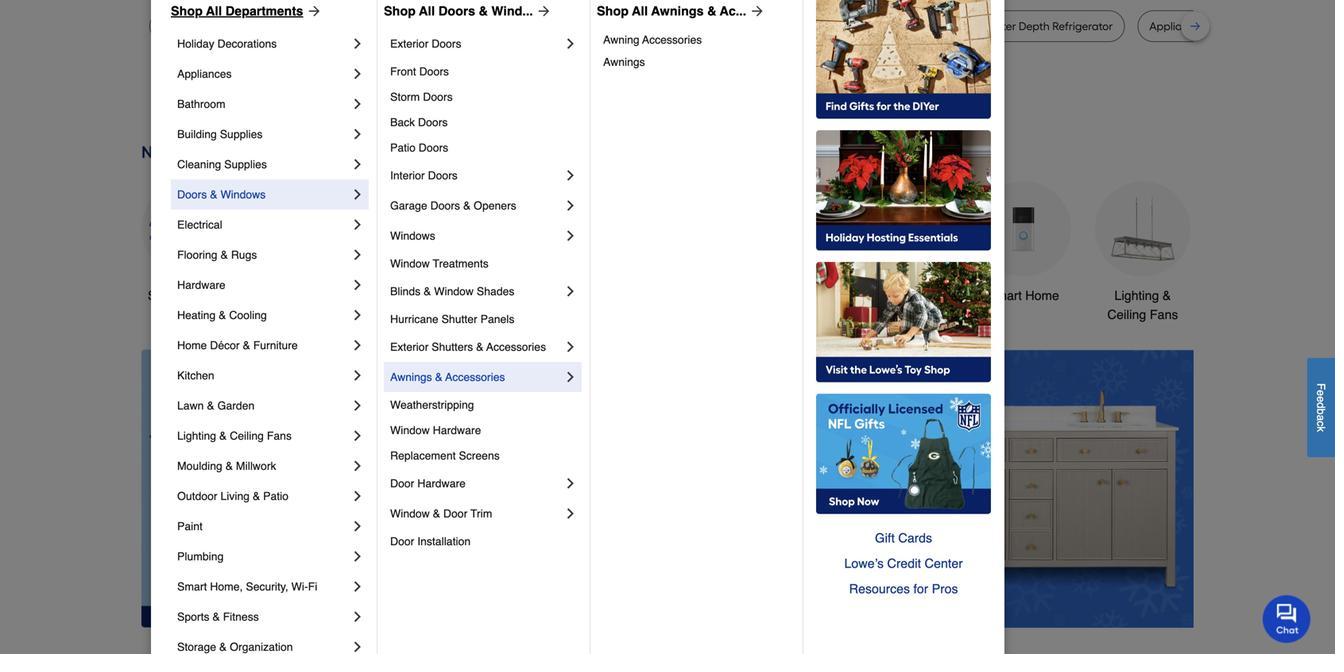 Task type: describe. For each thing, give the bounding box(es) containing it.
flooring & rugs
[[177, 249, 257, 261]]

c
[[1315, 421, 1328, 427]]

arrow right image inside shop all departments link
[[303, 3, 322, 19]]

chevron right image for windows
[[563, 228, 579, 244]]

0 vertical spatial fans
[[1150, 308, 1178, 322]]

refrigerator for ge profile refrigerator
[[424, 19, 485, 33]]

ge for ge profile
[[795, 19, 810, 33]]

1 e from the top
[[1315, 390, 1328, 397]]

counter depth refrigerator
[[975, 19, 1113, 33]]

shades
[[477, 285, 515, 298]]

& inside moulding & millwork link
[[225, 460, 233, 473]]

k
[[1315, 427, 1328, 432]]

chevron right image for blinds & window shades
[[563, 284, 579, 300]]

chevron right image for lawn & garden
[[350, 398, 366, 414]]

doors up ge profile refrigerator
[[439, 4, 475, 18]]

d
[[1315, 403, 1328, 409]]

smart for smart home, security, wi-fi
[[177, 581, 207, 594]]

door installation
[[390, 536, 471, 548]]

replacement
[[390, 450, 456, 463]]

flooring
[[177, 249, 217, 261]]

& inside garage doors & openers link
[[463, 199, 471, 212]]

tools inside outdoor tools & equipment
[[789, 288, 819, 303]]

chevron right image for garage doors & openers
[[563, 198, 579, 214]]

& inside home décor & furniture link
[[243, 339, 250, 352]]

chevron right image for moulding & millwork
[[350, 459, 366, 474]]

chevron right image for paint
[[350, 519, 366, 535]]

chevron right image for building supplies
[[350, 126, 366, 142]]

lawn
[[177, 400, 204, 412]]

0 vertical spatial ceiling
[[1108, 308, 1146, 322]]

holiday hosting essentials. image
[[816, 130, 991, 251]]

ge profile refrigerator
[[373, 19, 485, 33]]

storm
[[390, 91, 420, 103]]

front
[[390, 65, 416, 78]]

plumbing link
[[177, 542, 350, 572]]

find gifts for the diyer. image
[[816, 0, 991, 119]]

hardware for window hardware
[[433, 424, 481, 437]]

chevron right image for interior doors
[[563, 168, 579, 184]]

center
[[925, 557, 963, 571]]

exterior for exterior doors
[[390, 37, 429, 50]]

& inside window & door trim link
[[433, 508, 440, 521]]

hurricane
[[390, 313, 438, 326]]

awning accessories link
[[603, 29, 792, 51]]

window for &
[[390, 508, 430, 521]]

garage doors & openers
[[390, 199, 516, 212]]

& inside blinds & window shades link
[[424, 285, 431, 298]]

door installation link
[[390, 529, 579, 555]]

heating
[[177, 309, 216, 322]]

décor
[[210, 339, 240, 352]]

sports & fitness link
[[177, 602, 350, 633]]

heating & cooling
[[177, 309, 267, 322]]

panels
[[481, 313, 515, 326]]

resources for pros
[[849, 582, 958, 597]]

b
[[1315, 409, 1328, 415]]

chevron right image for cleaning supplies
[[350, 157, 366, 172]]

1 vertical spatial lighting & ceiling fans
[[177, 430, 292, 443]]

french
[[521, 19, 556, 33]]

dishwasher
[[880, 19, 939, 33]]

shop for shop all departments
[[171, 4, 203, 18]]

chevron right image for window & door trim
[[563, 506, 579, 522]]

appliance
[[1150, 19, 1201, 33]]

resources
[[849, 582, 910, 597]]

officially licensed n f l gifts. shop now. image
[[816, 394, 991, 515]]

trim
[[471, 508, 492, 521]]

millwork
[[236, 460, 276, 473]]

all for deals
[[181, 288, 194, 303]]

wi-
[[291, 581, 308, 594]]

lowe's wishes you and your family a happy hanukkah. image
[[141, 83, 1194, 123]]

1 vertical spatial lighting & ceiling fans link
[[177, 421, 350, 451]]

decorations for holiday
[[217, 37, 277, 50]]

kitchen
[[177, 370, 214, 382]]

shop all deals
[[148, 288, 231, 303]]

weatherstripping
[[390, 399, 474, 412]]

outdoor for outdoor tools & equipment
[[740, 288, 786, 303]]

furniture
[[253, 339, 298, 352]]

f e e d b a c k button
[[1307, 358, 1335, 458]]

home inside "link"
[[1025, 288, 1059, 303]]

wind...
[[492, 4, 533, 18]]

door
[[558, 19, 583, 33]]

1 horizontal spatial lighting & ceiling fans
[[1108, 288, 1178, 322]]

cleaning
[[177, 158, 221, 171]]

pros
[[932, 582, 958, 597]]

holiday
[[177, 37, 214, 50]]

chevron right image for hardware
[[350, 277, 366, 293]]

awnings & accessories link
[[390, 362, 563, 393]]

storage & organization
[[177, 641, 293, 654]]

profile for ge profile
[[812, 19, 843, 33]]

doors for back
[[418, 116, 448, 129]]

& inside shop all doors & wind... link
[[479, 4, 488, 18]]

doors for front
[[419, 65, 449, 78]]

1 vertical spatial accessories
[[486, 341, 546, 354]]

lowe's
[[844, 557, 884, 571]]

hardware link
[[177, 270, 350, 300]]

& inside lawn & garden link
[[207, 400, 214, 412]]

& inside awnings & accessories link
[[435, 371, 443, 384]]

0 vertical spatial accessories
[[642, 33, 702, 46]]

chevron right image for outdoor living & patio
[[350, 489, 366, 505]]

refrigerator for counter depth refrigerator
[[1053, 19, 1113, 33]]

screens
[[459, 450, 500, 463]]

chevron right image for holiday decorations
[[350, 36, 366, 52]]

50 percent off all artificial christmas trees, holiday lights and more. image
[[0, 350, 426, 628]]

2 e from the top
[[1315, 397, 1328, 403]]

chevron right image for smart home, security, wi-fi
[[350, 579, 366, 595]]

weatherstripping link
[[390, 393, 579, 418]]

ge for ge profile refrigerator
[[373, 19, 388, 33]]

storage
[[177, 641, 216, 654]]

window hardware
[[390, 424, 481, 437]]

0 vertical spatial lighting
[[1115, 288, 1159, 303]]

awnings & accessories
[[390, 371, 505, 384]]

chevron right image for home décor & furniture
[[350, 338, 366, 354]]

storm doors
[[390, 91, 453, 103]]

door hardware
[[390, 478, 466, 490]]

christmas decorations
[[513, 288, 581, 322]]

chevron right image for electrical
[[350, 217, 366, 233]]

kitchen link
[[177, 361, 350, 391]]

chevron right image for kitchen
[[350, 368, 366, 384]]

replacement screens link
[[390, 443, 579, 469]]

window & door trim link
[[390, 499, 563, 529]]

f e e d b a c k
[[1315, 384, 1328, 432]]

shop all deals link
[[141, 182, 237, 306]]

gift cards
[[875, 531, 932, 546]]

for
[[914, 582, 928, 597]]

outdoor living & patio link
[[177, 482, 350, 512]]

smart home, security, wi-fi link
[[177, 572, 350, 602]]

0 vertical spatial bathroom link
[[177, 89, 350, 119]]

shop all awnings & ac... link
[[597, 2, 766, 21]]

up to 40 percent off select vanities. plus get free local delivery on select vanities. image
[[426, 350, 1196, 629]]

replacement screens
[[390, 450, 500, 463]]

security,
[[246, 581, 288, 594]]

new deals every day during 25 days of deals image
[[141, 139, 1194, 166]]

heating & cooling link
[[177, 300, 350, 331]]

smart home link
[[976, 182, 1071, 306]]

a
[[1315, 415, 1328, 421]]

chevron right image for bathroom
[[350, 96, 366, 112]]

ge profile
[[795, 19, 843, 33]]

rugs
[[231, 249, 257, 261]]

sports & fitness
[[177, 611, 259, 624]]

shop all departments link
[[171, 2, 322, 21]]

living
[[221, 490, 250, 503]]

chevron right image for exterior doors
[[563, 36, 579, 52]]

depth
[[1019, 19, 1050, 33]]

back doors
[[390, 116, 448, 129]]

cleaning supplies
[[177, 158, 267, 171]]

& inside lighting & ceiling fans
[[1163, 288, 1171, 303]]



Task type: vqa. For each thing, say whether or not it's contained in the screenshot.
Garage Doors & Openers chevron right image
yes



Task type: locate. For each thing, give the bounding box(es) containing it.
doors up garage doors & openers
[[428, 169, 458, 182]]

e up the b on the bottom of page
[[1315, 397, 1328, 403]]

awnings inside awnings link
[[603, 56, 645, 68]]

deals
[[198, 288, 231, 303]]

door down replacement
[[390, 478, 414, 490]]

1 vertical spatial exterior
[[390, 341, 429, 354]]

decorations down christmas
[[513, 308, 581, 322]]

hardware down flooring
[[177, 279, 225, 292]]

chevron right image for storage & organization
[[350, 640, 366, 655]]

arrow right image
[[303, 3, 322, 19], [1164, 489, 1180, 505]]

0 vertical spatial lighting & ceiling fans link
[[1095, 182, 1191, 325]]

1 horizontal spatial home
[[1025, 288, 1059, 303]]

organization
[[230, 641, 293, 654]]

awnings up awning accessories link
[[651, 4, 704, 18]]

hardware for door hardware
[[417, 478, 466, 490]]

0 vertical spatial patio
[[390, 141, 416, 154]]

decorations inside 'link'
[[513, 308, 581, 322]]

window for treatments
[[390, 258, 430, 270]]

0 vertical spatial home
[[1025, 288, 1059, 303]]

0 horizontal spatial decorations
[[217, 37, 277, 50]]

1 ge from the left
[[373, 19, 388, 33]]

moulding
[[177, 460, 222, 473]]

1 horizontal spatial profile
[[812, 19, 843, 33]]

home,
[[210, 581, 243, 594]]

& inside flooring & rugs link
[[221, 249, 228, 261]]

arrow right image inside shop all doors & wind... link
[[533, 3, 552, 19]]

windows down garage
[[390, 230, 435, 242]]

0 horizontal spatial profile
[[391, 19, 422, 33]]

storm doors link
[[390, 84, 579, 110]]

0 vertical spatial arrow right image
[[303, 3, 322, 19]]

1 horizontal spatial fans
[[1150, 308, 1178, 322]]

shop all departments
[[171, 4, 303, 18]]

& inside shop all awnings & ac... "link"
[[707, 4, 717, 18]]

1 horizontal spatial smart
[[988, 288, 1022, 303]]

lighting & ceiling fans
[[1108, 288, 1178, 322], [177, 430, 292, 443]]

garage
[[390, 199, 427, 212]]

smart home, security, wi-fi
[[177, 581, 317, 594]]

1 vertical spatial ceiling
[[230, 430, 264, 443]]

supplies up cleaning supplies at the left
[[220, 128, 263, 141]]

1 horizontal spatial windows
[[390, 230, 435, 242]]

tools up hurricane
[[413, 288, 442, 303]]

awnings for awnings & accessories
[[390, 371, 432, 384]]

doors for exterior
[[432, 37, 461, 50]]

1 vertical spatial supplies
[[224, 158, 267, 171]]

cleaning supplies link
[[177, 149, 350, 180]]

1 vertical spatial arrow right image
[[1164, 489, 1180, 505]]

garden
[[217, 400, 255, 412]]

refrigerator down shop all doors & wind...
[[424, 19, 485, 33]]

decorations down shop all departments link at the top left of the page
[[217, 37, 277, 50]]

2 shop from the left
[[384, 4, 416, 18]]

visit the lowe's toy shop. image
[[816, 262, 991, 383]]

chevron right image for flooring & rugs
[[350, 247, 366, 263]]

shop inside "link"
[[597, 4, 629, 18]]

2 vertical spatial awnings
[[390, 371, 432, 384]]

supplies
[[220, 128, 263, 141], [224, 158, 267, 171]]

0 horizontal spatial windows
[[221, 188, 266, 201]]

profile for ge profile refrigerator
[[391, 19, 422, 33]]

chevron right image for sports & fitness
[[350, 610, 366, 626]]

tools
[[413, 288, 442, 303], [789, 288, 819, 303]]

arrow right image inside shop all awnings & ac... "link"
[[746, 3, 766, 19]]

blinds & window shades link
[[390, 277, 563, 307]]

1 horizontal spatial awnings
[[603, 56, 645, 68]]

outdoor for outdoor living & patio
[[177, 490, 217, 503]]

& inside outdoor living & patio "link"
[[253, 490, 260, 503]]

doors for interior
[[428, 169, 458, 182]]

0 horizontal spatial arrow right image
[[303, 3, 322, 19]]

appliance package
[[1150, 19, 1248, 33]]

2 exterior from the top
[[390, 341, 429, 354]]

patio up paint link
[[263, 490, 289, 503]]

e up d
[[1315, 390, 1328, 397]]

exterior down ge profile refrigerator
[[390, 37, 429, 50]]

outdoor
[[740, 288, 786, 303], [177, 490, 217, 503]]

christmas
[[518, 288, 575, 303]]

shop
[[171, 4, 203, 18], [384, 4, 416, 18], [597, 4, 629, 18]]

chevron right image for lighting & ceiling fans
[[350, 428, 366, 444]]

supplies for cleaning supplies
[[224, 158, 267, 171]]

patio down "back"
[[390, 141, 416, 154]]

hardware down "replacement screens"
[[417, 478, 466, 490]]

0 vertical spatial smart
[[988, 288, 1022, 303]]

gift
[[875, 531, 895, 546]]

windows link
[[390, 221, 563, 251]]

0 horizontal spatial ceiling
[[230, 430, 264, 443]]

doors & windows
[[177, 188, 266, 201]]

shop up awning
[[597, 4, 629, 18]]

refrigerator for french door refrigerator
[[585, 19, 646, 33]]

lighting
[[1115, 288, 1159, 303], [177, 430, 216, 443]]

2 horizontal spatial awnings
[[651, 4, 704, 18]]

awnings inside shop all awnings & ac... "link"
[[651, 4, 704, 18]]

outdoor inside "link"
[[177, 490, 217, 503]]

scroll to item #2 image
[[766, 600, 804, 606]]

patio inside "link"
[[263, 490, 289, 503]]

1 vertical spatial bathroom link
[[857, 182, 952, 306]]

hardware up "replacement screens"
[[433, 424, 481, 437]]

& inside doors & windows link
[[210, 188, 217, 201]]

0 horizontal spatial patio
[[263, 490, 289, 503]]

1 vertical spatial hardware
[[433, 424, 481, 437]]

tools up equipment
[[789, 288, 819, 303]]

chevron right image for heating & cooling
[[350, 308, 366, 323]]

2 vertical spatial hardware
[[417, 478, 466, 490]]

accessories down panels
[[486, 341, 546, 354]]

1 vertical spatial lighting
[[177, 430, 216, 443]]

decorations
[[217, 37, 277, 50], [513, 308, 581, 322]]

1 horizontal spatial lighting
[[1115, 288, 1159, 303]]

1 horizontal spatial arrow right image
[[746, 3, 766, 19]]

doors up storm doors
[[419, 65, 449, 78]]

door for door installation
[[390, 536, 414, 548]]

1 horizontal spatial lighting & ceiling fans link
[[1095, 182, 1191, 325]]

lawn & garden link
[[177, 391, 350, 421]]

all up ge profile refrigerator
[[419, 4, 435, 18]]

& inside outdoor tools & equipment
[[822, 288, 831, 303]]

window up blinds
[[390, 258, 430, 270]]

1 horizontal spatial decorations
[[513, 308, 581, 322]]

outdoor tools & equipment link
[[738, 182, 833, 325]]

all for awnings
[[632, 4, 648, 18]]

front doors link
[[390, 59, 579, 84]]

& inside exterior shutters & accessories link
[[476, 341, 484, 354]]

2 horizontal spatial shop
[[597, 4, 629, 18]]

2 tools from the left
[[789, 288, 819, 303]]

shutter
[[442, 313, 477, 326]]

all for doors
[[419, 4, 435, 18]]

chevron right image
[[563, 36, 579, 52], [350, 66, 366, 82], [350, 96, 366, 112], [350, 157, 366, 172], [350, 187, 366, 203], [563, 198, 579, 214], [350, 217, 366, 233], [350, 247, 366, 263], [350, 338, 366, 354], [563, 339, 579, 355], [563, 370, 579, 385], [563, 476, 579, 492], [563, 506, 579, 522], [350, 519, 366, 535], [350, 579, 366, 595]]

smart for smart home
[[988, 288, 1022, 303]]

exterior for exterior shutters & accessories
[[390, 341, 429, 354]]

1 horizontal spatial refrigerator
[[585, 19, 646, 33]]

1 vertical spatial door
[[443, 508, 468, 521]]

0 horizontal spatial tools
[[413, 288, 442, 303]]

1 horizontal spatial arrow right image
[[1164, 489, 1180, 505]]

0 vertical spatial exterior
[[390, 37, 429, 50]]

1 vertical spatial patio
[[263, 490, 289, 503]]

1 horizontal spatial patio
[[390, 141, 416, 154]]

outdoor tools & equipment
[[740, 288, 831, 322]]

2 arrow right image from the left
[[746, 3, 766, 19]]

2 profile from the left
[[812, 19, 843, 33]]

shop all doors & wind...
[[384, 4, 533, 18]]

0 horizontal spatial shop
[[171, 4, 203, 18]]

1 vertical spatial awnings
[[603, 56, 645, 68]]

0 horizontal spatial smart
[[177, 581, 207, 594]]

awning
[[603, 33, 640, 46]]

0 horizontal spatial fans
[[267, 430, 292, 443]]

0 horizontal spatial home
[[177, 339, 207, 352]]

window & door trim
[[390, 508, 495, 521]]

awnings down awning
[[603, 56, 645, 68]]

doors for patio
[[419, 141, 448, 154]]

accessories up weatherstripping link
[[445, 371, 505, 384]]

1 horizontal spatial ge
[[795, 19, 810, 33]]

window hardware link
[[390, 418, 579, 443]]

window treatments link
[[390, 251, 579, 277]]

0 vertical spatial hardware
[[177, 279, 225, 292]]

window up replacement
[[390, 424, 430, 437]]

0 horizontal spatial arrow right image
[[533, 3, 552, 19]]

cards
[[898, 531, 932, 546]]

chevron right image for exterior shutters & accessories
[[563, 339, 579, 355]]

outdoor inside outdoor tools & equipment
[[740, 288, 786, 303]]

0 horizontal spatial lighting
[[177, 430, 216, 443]]

1 refrigerator from the left
[[424, 19, 485, 33]]

awning accessories
[[603, 33, 702, 46]]

0 vertical spatial bathroom
[[177, 98, 225, 110]]

shop for shop all awnings & ac...
[[597, 4, 629, 18]]

supplies down building supplies link
[[224, 158, 267, 171]]

hardware
[[177, 279, 225, 292], [433, 424, 481, 437], [417, 478, 466, 490]]

garage doors & openers link
[[390, 191, 563, 221]]

1 arrow right image from the left
[[533, 3, 552, 19]]

shop all awnings & ac...
[[597, 4, 746, 18]]

0 vertical spatial supplies
[[220, 128, 263, 141]]

1 horizontal spatial tools
[[789, 288, 819, 303]]

chevron right image for doors & windows
[[350, 187, 366, 203]]

1 vertical spatial fans
[[267, 430, 292, 443]]

exterior doors
[[390, 37, 461, 50]]

flooring & rugs link
[[177, 240, 350, 270]]

chevron right image for appliances
[[350, 66, 366, 82]]

doors down cleaning
[[177, 188, 207, 201]]

1 shop from the left
[[171, 4, 203, 18]]

all up holiday decorations
[[206, 4, 222, 18]]

all for departments
[[206, 4, 222, 18]]

bathroom
[[177, 98, 225, 110], [877, 288, 932, 303]]

outdoor living & patio
[[177, 490, 289, 503]]

lowe's credit center link
[[816, 552, 991, 577]]

ge
[[373, 19, 388, 33], [795, 19, 810, 33]]

0 horizontal spatial lighting & ceiling fans
[[177, 430, 292, 443]]

chevron right image for awnings & accessories
[[563, 370, 579, 385]]

christmas decorations link
[[499, 182, 595, 325]]

0 horizontal spatial bathroom
[[177, 98, 225, 110]]

window for hardware
[[390, 424, 430, 437]]

1 horizontal spatial bathroom
[[877, 288, 932, 303]]

supplies for building supplies
[[220, 128, 263, 141]]

awnings
[[651, 4, 704, 18], [603, 56, 645, 68], [390, 371, 432, 384]]

arrow right image up the french
[[533, 3, 552, 19]]

1 exterior from the top
[[390, 37, 429, 50]]

patio
[[390, 141, 416, 154], [263, 490, 289, 503]]

refrigerator
[[424, 19, 485, 33], [585, 19, 646, 33], [1053, 19, 1113, 33]]

paint
[[177, 521, 203, 533]]

0 vertical spatial lighting & ceiling fans
[[1108, 288, 1178, 322]]

awnings link
[[603, 51, 792, 73]]

accessories down shop all awnings & ac...
[[642, 33, 702, 46]]

shop all doors & wind... link
[[384, 2, 552, 21]]

2 vertical spatial door
[[390, 536, 414, 548]]

all up heating
[[181, 288, 194, 303]]

& inside sports & fitness link
[[212, 611, 220, 624]]

1 tools from the left
[[413, 288, 442, 303]]

lighting & ceiling fans link
[[1095, 182, 1191, 325], [177, 421, 350, 451]]

moulding & millwork link
[[177, 451, 350, 482]]

door left installation
[[390, 536, 414, 548]]

awnings inside awnings & accessories link
[[390, 371, 432, 384]]

3 refrigerator from the left
[[1053, 19, 1113, 33]]

0 horizontal spatial ge
[[373, 19, 388, 33]]

0 horizontal spatial awnings
[[390, 371, 432, 384]]

arrow right image
[[533, 3, 552, 19], [746, 3, 766, 19]]

treatments
[[433, 258, 489, 270]]

credit
[[887, 557, 921, 571]]

chevron right image for plumbing
[[350, 549, 366, 565]]

shop up ge profile refrigerator
[[384, 4, 416, 18]]

supplies inside cleaning supplies link
[[224, 158, 267, 171]]

interior doors link
[[390, 161, 563, 191]]

outdoor up equipment
[[740, 288, 786, 303]]

hurricane shutter panels
[[390, 313, 515, 326]]

exterior doors link
[[390, 29, 563, 59]]

& inside storage & organization link
[[219, 641, 227, 654]]

1 horizontal spatial ceiling
[[1108, 308, 1146, 322]]

shop up holiday
[[171, 4, 203, 18]]

doors for storm
[[423, 91, 453, 103]]

chat invite button image
[[1263, 595, 1311, 644]]

shop for shop all doors & wind...
[[384, 4, 416, 18]]

chevron right image
[[350, 36, 366, 52], [350, 126, 366, 142], [563, 168, 579, 184], [563, 228, 579, 244], [350, 277, 366, 293], [563, 284, 579, 300], [350, 308, 366, 323], [350, 368, 366, 384], [350, 398, 366, 414], [350, 428, 366, 444], [350, 459, 366, 474], [350, 489, 366, 505], [350, 549, 366, 565], [350, 610, 366, 626], [350, 640, 366, 655]]

awnings up weatherstripping
[[390, 371, 432, 384]]

arrow right image for shop all doors & wind...
[[533, 3, 552, 19]]

1 vertical spatial decorations
[[513, 308, 581, 322]]

tools link
[[380, 182, 475, 306]]

0 horizontal spatial bathroom link
[[177, 89, 350, 119]]

3 shop from the left
[[597, 4, 629, 18]]

door left the trim
[[443, 508, 468, 521]]

awnings for awnings
[[603, 56, 645, 68]]

0 vertical spatial decorations
[[217, 37, 277, 50]]

2 ge from the left
[[795, 19, 810, 33]]

building supplies
[[177, 128, 263, 141]]

1 vertical spatial windows
[[390, 230, 435, 242]]

1 vertical spatial smart
[[177, 581, 207, 594]]

window
[[390, 258, 430, 270], [434, 285, 474, 298], [390, 424, 430, 437], [390, 508, 430, 521]]

exterior
[[390, 37, 429, 50], [390, 341, 429, 354]]

building supplies link
[[177, 119, 350, 149]]

exterior down hurricane
[[390, 341, 429, 354]]

supplies inside building supplies link
[[220, 128, 263, 141]]

1 vertical spatial home
[[177, 339, 207, 352]]

door for door hardware
[[390, 478, 414, 490]]

doors down storm doors
[[418, 116, 448, 129]]

chevron right image for door hardware
[[563, 476, 579, 492]]

1 vertical spatial outdoor
[[177, 490, 217, 503]]

2 horizontal spatial refrigerator
[[1053, 19, 1113, 33]]

arrow right image for shop all awnings & ac...
[[746, 3, 766, 19]]

door hardware link
[[390, 469, 563, 499]]

refrigerator up awning
[[585, 19, 646, 33]]

electrical
[[177, 219, 222, 231]]

window treatments
[[390, 258, 489, 270]]

outdoor down moulding
[[177, 490, 217, 503]]

2 vertical spatial accessories
[[445, 371, 505, 384]]

1 horizontal spatial bathroom link
[[857, 182, 952, 306]]

windows down cleaning supplies link
[[221, 188, 266, 201]]

decorations for christmas
[[513, 308, 581, 322]]

doors down front doors
[[423, 91, 453, 103]]

window up door installation
[[390, 508, 430, 521]]

interior doors
[[390, 169, 458, 182]]

smart
[[988, 288, 1022, 303], [177, 581, 207, 594]]

0 horizontal spatial lighting & ceiling fans link
[[177, 421, 350, 451]]

blinds
[[390, 285, 421, 298]]

&
[[479, 4, 488, 18], [707, 4, 717, 18], [210, 188, 217, 201], [463, 199, 471, 212], [221, 249, 228, 261], [424, 285, 431, 298], [822, 288, 831, 303], [1163, 288, 1171, 303], [219, 309, 226, 322], [243, 339, 250, 352], [476, 341, 484, 354], [435, 371, 443, 384], [207, 400, 214, 412], [219, 430, 227, 443], [225, 460, 233, 473], [253, 490, 260, 503], [433, 508, 440, 521], [212, 611, 220, 624], [219, 641, 227, 654]]

0 vertical spatial windows
[[221, 188, 266, 201]]

hurricane shutter panels link
[[390, 307, 579, 332]]

0 horizontal spatial outdoor
[[177, 490, 217, 503]]

smart inside "link"
[[988, 288, 1022, 303]]

back doors link
[[390, 110, 579, 135]]

1 vertical spatial bathroom
[[877, 288, 932, 303]]

patio doors link
[[390, 135, 579, 161]]

exterior shutters & accessories link
[[390, 332, 563, 362]]

1 profile from the left
[[391, 19, 422, 33]]

doors down ge profile refrigerator
[[432, 37, 461, 50]]

0 vertical spatial door
[[390, 478, 414, 490]]

1 horizontal spatial outdoor
[[740, 288, 786, 303]]

doors for garage
[[430, 199, 460, 212]]

2 refrigerator from the left
[[585, 19, 646, 33]]

interior
[[390, 169, 425, 182]]

all up awning accessories
[[632, 4, 648, 18]]

0 horizontal spatial refrigerator
[[424, 19, 485, 33]]

blinds & window shades
[[390, 285, 515, 298]]

openers
[[474, 199, 516, 212]]

arrow right image up awning accessories link
[[746, 3, 766, 19]]

0 vertical spatial awnings
[[651, 4, 704, 18]]

doors & windows link
[[177, 180, 350, 210]]

doors right garage
[[430, 199, 460, 212]]

window up hurricane shutter panels
[[434, 285, 474, 298]]

doors down the back doors
[[419, 141, 448, 154]]

0 vertical spatial outdoor
[[740, 288, 786, 303]]

1 horizontal spatial shop
[[384, 4, 416, 18]]

refrigerator right depth
[[1053, 19, 1113, 33]]

home décor & furniture link
[[177, 331, 350, 361]]

shop these last-minute gifts. $99 or less. quantities are limited and won't last. image
[[141, 350, 398, 628]]

& inside the heating & cooling link
[[219, 309, 226, 322]]



